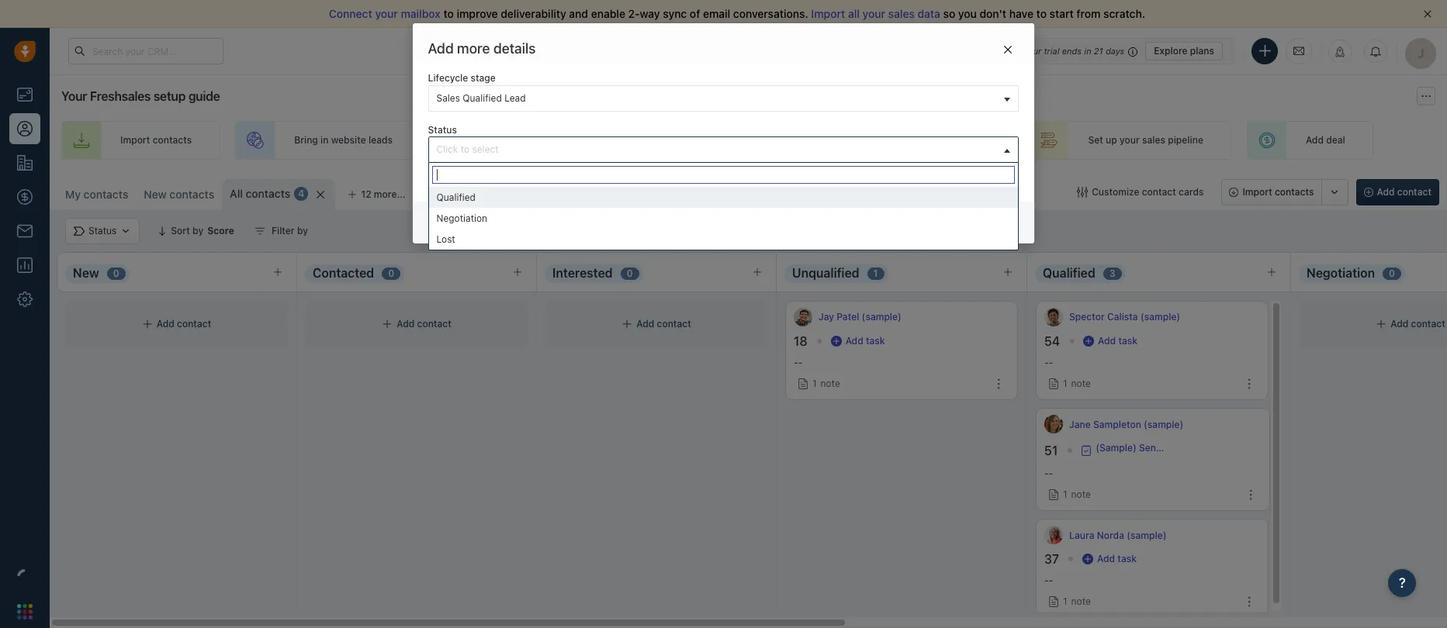 Task type: describe. For each thing, give the bounding box(es) containing it.
contacts right 'all'
[[246, 187, 291, 200]]

note for 54
[[1072, 378, 1091, 390]]

2 horizontal spatial sales
[[1143, 135, 1166, 146]]

j image for 51
[[1045, 415, 1063, 434]]

up
[[1106, 135, 1118, 146]]

qualified option
[[429, 187, 1019, 208]]

laura norda (sample)
[[1070, 530, 1167, 542]]

12 more...
[[361, 189, 406, 200]]

create
[[884, 135, 914, 146]]

import contacts button
[[1222, 179, 1322, 206]]

lifecycle stage
[[428, 73, 496, 84]]

-- for 51
[[1045, 468, 1054, 480]]

1 note for 51
[[1063, 489, 1091, 501]]

ends
[[1062, 45, 1082, 55]]

connect
[[329, 7, 372, 20]]

what's new image
[[1335, 47, 1346, 57]]

add deal link
[[1247, 121, 1374, 160]]

import for import contacts button
[[1243, 186, 1273, 198]]

details
[[494, 40, 536, 57]]

cards
[[1179, 186, 1204, 198]]

status
[[428, 124, 457, 135]]

create sales sequence
[[884, 135, 986, 146]]

laura
[[1070, 530, 1095, 542]]

add task for unqualified
[[846, 335, 885, 347]]

jay
[[819, 312, 834, 323]]

jay patel (sample) link
[[819, 311, 902, 324]]

connect your mailbox link
[[329, 7, 444, 20]]

1 note for 18
[[813, 378, 840, 390]]

add contact for new
[[157, 319, 211, 330]]

your freshsales setup guide
[[61, 89, 220, 103]]

lost option
[[429, 229, 1019, 250]]

sync
[[663, 7, 687, 20]]

12
[[361, 189, 371, 200]]

task for unqualified
[[866, 335, 885, 347]]

import contacts group
[[1222, 179, 1349, 206]]

send email image
[[1294, 44, 1305, 58]]

-- for 37
[[1045, 575, 1054, 587]]

to inside dropdown button
[[461, 143, 470, 155]]

conversations.
[[733, 7, 809, 20]]

mailbox
[[401, 7, 441, 20]]

add task for qualified
[[1098, 335, 1138, 347]]

interested
[[553, 266, 613, 280]]

0 for negotiation
[[1389, 268, 1396, 279]]

from
[[1077, 7, 1101, 20]]

note for 51
[[1072, 489, 1091, 501]]

37
[[1045, 553, 1060, 567]]

select
[[472, 143, 499, 155]]

(sample) for 37
[[1127, 530, 1167, 542]]

⌘ o
[[422, 189, 440, 201]]

of
[[690, 7, 700, 20]]

0 vertical spatial in
[[1085, 45, 1092, 55]]

route leads to your team
[[670, 135, 782, 146]]

filter
[[272, 225, 295, 237]]

negotiation inside option
[[437, 212, 488, 224]]

team inside invite your team link
[[545, 135, 567, 146]]

add contact for contacted
[[397, 319, 452, 330]]

your inside route leads to your team link
[[737, 135, 757, 146]]

1 note for 37
[[1063, 596, 1091, 608]]

all
[[848, 7, 860, 20]]

my
[[65, 188, 81, 201]]

way
[[640, 7, 660, 20]]

your trial ends in 21 days
[[1023, 45, 1125, 55]]

add contact button
[[1356, 179, 1440, 206]]

email
[[703, 7, 731, 20]]

click to select button
[[428, 136, 1020, 163]]

lifecycle
[[428, 73, 468, 84]]

trial
[[1044, 45, 1060, 55]]

click to select
[[437, 143, 499, 155]]

3
[[1110, 268, 1116, 279]]

j image for 18
[[794, 308, 813, 327]]

all contacts 4
[[230, 187, 305, 200]]

plans
[[1191, 45, 1215, 56]]

import for import contacts link
[[120, 135, 150, 146]]

sampleton
[[1094, 419, 1142, 430]]

set
[[1089, 135, 1104, 146]]

⌘
[[422, 189, 431, 201]]

lead
[[505, 92, 526, 104]]

2 leads from the left
[[699, 135, 723, 146]]

to left start
[[1037, 7, 1047, 20]]

54
[[1045, 335, 1060, 349]]

customize contact cards button
[[1067, 179, 1214, 206]]

o
[[433, 189, 440, 201]]

0 for contacted
[[388, 268, 394, 279]]

contacts inside button
[[1275, 186, 1315, 198]]

1 note for 54
[[1063, 378, 1091, 390]]

l image
[[1045, 526, 1063, 545]]

add task down laura norda (sample) link at the right of page
[[1098, 554, 1137, 565]]

bring in website leads link
[[235, 121, 421, 160]]

21
[[1094, 45, 1104, 55]]

data
[[918, 7, 941, 20]]

patel
[[837, 312, 860, 323]]

import contacts for import contacts button
[[1243, 186, 1315, 198]]

your right the all
[[863, 7, 886, 20]]

laura norda (sample) link
[[1070, 529, 1167, 542]]

1 for 51
[[1063, 489, 1068, 501]]

jane sampleton (sample) link
[[1070, 418, 1184, 431]]

route
[[670, 135, 696, 146]]

new contacts
[[144, 188, 214, 201]]

Search your CRM... text field
[[68, 38, 224, 64]]

spector
[[1070, 312, 1105, 323]]

deal
[[1327, 135, 1346, 146]]

0 vertical spatial import
[[811, 7, 846, 20]]

18
[[794, 335, 808, 349]]

enable
[[591, 7, 626, 20]]

website
[[331, 135, 366, 146]]

12 more... button
[[339, 184, 414, 206]]

pipeline
[[1168, 135, 1204, 146]]

4
[[298, 188, 305, 200]]

so
[[944, 7, 956, 20]]

connect your mailbox to improve deliverability and enable 2-way sync of email conversations. import all your sales data so you don't have to start from scratch.
[[329, 7, 1146, 20]]

start
[[1050, 7, 1074, 20]]

freshworks switcher image
[[17, 605, 33, 620]]

customize contact cards
[[1092, 186, 1204, 198]]

note for 37
[[1072, 596, 1091, 608]]

spector calista (sample) link
[[1070, 311, 1181, 324]]



Task type: vqa. For each thing, say whether or not it's contained in the screenshot.
jay patel (sample)
yes



Task type: locate. For each thing, give the bounding box(es) containing it.
1 for 54
[[1063, 378, 1068, 390]]

by
[[297, 225, 308, 237]]

note
[[821, 378, 840, 390], [1072, 378, 1091, 390], [1072, 489, 1091, 501], [1072, 596, 1091, 608]]

1 horizontal spatial in
[[1085, 45, 1092, 55]]

container_wx8msf4aqz5i3rn1 image
[[255, 226, 265, 237], [142, 319, 153, 330], [1376, 319, 1387, 330], [831, 336, 842, 347], [1083, 554, 1094, 565]]

sales
[[437, 92, 460, 104]]

1 vertical spatial qualified
[[437, 191, 476, 203]]

contacted
[[313, 266, 374, 280]]

click
[[437, 143, 458, 155]]

all contacts link
[[230, 186, 291, 202]]

note down laura
[[1072, 596, 1091, 608]]

1 team from the left
[[545, 135, 567, 146]]

(sample) for 18
[[862, 312, 902, 323]]

0 horizontal spatial negotiation
[[437, 212, 488, 224]]

0 vertical spatial import contacts
[[120, 135, 192, 146]]

1 vertical spatial in
[[321, 135, 329, 146]]

bring
[[294, 135, 318, 146]]

new for new contacts
[[144, 188, 167, 201]]

explore plans link
[[1146, 42, 1223, 60]]

1 vertical spatial negotiation
[[1307, 266, 1376, 280]]

your down "sales qualified lead" button
[[737, 135, 757, 146]]

leads right route
[[699, 135, 723, 146]]

contacts right my
[[84, 188, 128, 201]]

0 vertical spatial negotiation
[[437, 212, 488, 224]]

guide
[[188, 89, 220, 103]]

(sample) right patel on the right
[[862, 312, 902, 323]]

import contacts
[[120, 135, 192, 146], [1243, 186, 1315, 198]]

0 for new
[[113, 268, 119, 279]]

import contacts for import contacts link
[[120, 135, 192, 146]]

sales qualified lead
[[437, 92, 526, 104]]

in
[[1085, 45, 1092, 55], [321, 135, 329, 146]]

sales left pipeline
[[1143, 135, 1166, 146]]

unqualified
[[793, 266, 860, 280]]

import down your freshsales setup guide
[[120, 135, 150, 146]]

don't
[[980, 7, 1007, 20]]

j image
[[794, 308, 813, 327], [1045, 415, 1063, 434]]

more...
[[374, 189, 406, 200]]

my contacts button
[[57, 179, 136, 210], [65, 188, 128, 201]]

1 horizontal spatial sales
[[917, 135, 940, 146]]

1 note
[[813, 378, 840, 390], [1063, 378, 1091, 390], [1063, 489, 1091, 501], [1063, 596, 1091, 608]]

filter by button
[[245, 218, 318, 245]]

2-
[[628, 7, 640, 20]]

import contacts inside button
[[1243, 186, 1315, 198]]

0 horizontal spatial in
[[321, 135, 329, 146]]

task for qualified
[[1119, 335, 1138, 347]]

2 vertical spatial import
[[1243, 186, 1273, 198]]

1 horizontal spatial leads
[[699, 135, 723, 146]]

add deal
[[1306, 135, 1346, 146]]

team inside route leads to your team link
[[759, 135, 782, 146]]

list box containing qualified
[[429, 187, 1019, 250]]

-- for 18
[[794, 357, 803, 369]]

days
[[1106, 45, 1125, 55]]

sales right create
[[917, 135, 940, 146]]

add contact
[[1377, 186, 1432, 198], [157, 319, 211, 330], [397, 319, 452, 330], [637, 319, 691, 330], [1391, 319, 1446, 330]]

and
[[569, 7, 588, 20]]

to down "sales qualified lead" button
[[725, 135, 734, 146]]

1 horizontal spatial negotiation
[[1307, 266, 1376, 280]]

your for your trial ends in 21 days
[[1023, 45, 1042, 55]]

1 note up laura
[[1063, 489, 1091, 501]]

to right "mailbox" at the left of the page
[[444, 7, 454, 20]]

0 horizontal spatial team
[[545, 135, 567, 146]]

your left trial at the top right of page
[[1023, 45, 1042, 55]]

qualified inside button
[[463, 92, 502, 104]]

more
[[457, 40, 490, 57]]

qualified down stage
[[463, 92, 502, 104]]

container_wx8msf4aqz5i3rn1 image inside customize contact cards button
[[1077, 187, 1088, 198]]

add more details dialog
[[413, 23, 1035, 243]]

1 horizontal spatial team
[[759, 135, 782, 146]]

import right cards
[[1243, 186, 1273, 198]]

list box
[[429, 187, 1019, 250]]

note for 18
[[821, 378, 840, 390]]

container_wx8msf4aqz5i3rn1 image
[[1077, 187, 1088, 198], [382, 319, 393, 330], [622, 319, 633, 330], [1084, 336, 1095, 347], [1081, 445, 1092, 456]]

create sales sequence link
[[825, 121, 1014, 160]]

leads
[[369, 135, 393, 146], [699, 135, 723, 146]]

0 horizontal spatial leads
[[369, 135, 393, 146]]

j image left jay
[[794, 308, 813, 327]]

filter by
[[272, 225, 308, 237]]

add inside dialog
[[428, 40, 454, 57]]

invite your team
[[495, 135, 567, 146]]

task down the "jay patel (sample)" link
[[866, 335, 885, 347]]

-- down 18
[[794, 357, 803, 369]]

1 horizontal spatial new
[[144, 188, 167, 201]]

0 vertical spatial new
[[144, 188, 167, 201]]

import left the all
[[811, 7, 846, 20]]

team down "sales qualified lead" button
[[759, 135, 782, 146]]

contacts left 'all'
[[170, 188, 214, 201]]

note up jane
[[1072, 378, 1091, 390]]

all
[[230, 187, 243, 200]]

-- for 54
[[1045, 357, 1054, 369]]

scratch.
[[1104, 7, 1146, 20]]

1 for 18
[[813, 378, 817, 390]]

team right invite
[[545, 135, 567, 146]]

1 vertical spatial import contacts
[[1243, 186, 1315, 198]]

51
[[1045, 444, 1058, 458]]

negotiation
[[437, 212, 488, 224], [1307, 266, 1376, 280]]

task down laura norda (sample) link at the right of page
[[1118, 554, 1137, 565]]

0 horizontal spatial your
[[61, 89, 87, 103]]

your right up
[[1120, 135, 1140, 146]]

your inside set up your sales pipeline link
[[1120, 135, 1140, 146]]

route leads to your team link
[[611, 121, 810, 160]]

explore plans
[[1154, 45, 1215, 56]]

-- down 54
[[1045, 357, 1054, 369]]

you
[[959, 7, 977, 20]]

4 0 from the left
[[1389, 268, 1396, 279]]

(sample) right sampleton
[[1144, 419, 1184, 430]]

in left 21
[[1085, 45, 1092, 55]]

1 vertical spatial j image
[[1045, 415, 1063, 434]]

0 horizontal spatial sales
[[889, 7, 915, 20]]

contacts down add deal link
[[1275, 186, 1315, 198]]

--
[[794, 357, 803, 369], [1045, 357, 1054, 369], [1045, 468, 1054, 480], [1045, 575, 1054, 587]]

negotiation option
[[429, 208, 1019, 229]]

improve
[[457, 7, 498, 20]]

sales qualified lead button
[[428, 85, 1020, 111]]

task down spector calista (sample) link
[[1119, 335, 1138, 347]]

0 vertical spatial j image
[[794, 308, 813, 327]]

calista
[[1108, 312, 1138, 323]]

bring in website leads
[[294, 135, 393, 146]]

1 horizontal spatial import contacts
[[1243, 186, 1315, 198]]

note down jay
[[821, 378, 840, 390]]

0 horizontal spatial j image
[[794, 308, 813, 327]]

1 horizontal spatial your
[[1023, 45, 1042, 55]]

add inside button
[[1377, 186, 1395, 198]]

-- down 37
[[1045, 575, 1054, 587]]

to right click
[[461, 143, 470, 155]]

3 0 from the left
[[627, 268, 633, 279]]

qualified left the 3
[[1043, 266, 1096, 280]]

your left "mailbox" at the left of the page
[[375, 7, 398, 20]]

2 team from the left
[[759, 135, 782, 146]]

your right invite
[[522, 135, 542, 146]]

freshsales
[[90, 89, 151, 103]]

sequence
[[943, 135, 986, 146]]

add contact inside button
[[1377, 186, 1432, 198]]

sales
[[889, 7, 915, 20], [917, 135, 940, 146], [1143, 135, 1166, 146]]

0 for interested
[[627, 268, 633, 279]]

import all your sales data link
[[811, 7, 944, 20]]

import contacts down setup
[[120, 135, 192, 146]]

0 horizontal spatial import contacts
[[120, 135, 192, 146]]

stage
[[471, 73, 496, 84]]

invite your team link
[[436, 121, 595, 160]]

None search field
[[432, 166, 1016, 184]]

qualified right ⌘
[[437, 191, 476, 203]]

sales left data
[[889, 7, 915, 20]]

your
[[1023, 45, 1042, 55], [61, 89, 87, 103]]

set up your sales pipeline link
[[1030, 121, 1232, 160]]

2 vertical spatial qualified
[[1043, 266, 1096, 280]]

qualified
[[463, 92, 502, 104], [437, 191, 476, 203], [1043, 266, 1096, 280]]

-
[[794, 357, 798, 369], [798, 357, 803, 369], [1045, 357, 1049, 369], [1049, 357, 1054, 369], [1045, 468, 1049, 480], [1049, 468, 1054, 480], [1045, 575, 1049, 587], [1049, 575, 1054, 587]]

norda
[[1097, 530, 1125, 542]]

your
[[375, 7, 398, 20], [863, 7, 886, 20], [522, 135, 542, 146], [737, 135, 757, 146], [1120, 135, 1140, 146]]

customize
[[1092, 186, 1140, 198]]

jane sampleton (sample)
[[1070, 419, 1184, 430]]

(sample) for 51
[[1144, 419, 1184, 430]]

import inside button
[[1243, 186, 1273, 198]]

0 vertical spatial qualified
[[463, 92, 502, 104]]

j image up 51
[[1045, 415, 1063, 434]]

add contact for interested
[[637, 319, 691, 330]]

0 horizontal spatial new
[[73, 266, 99, 280]]

team
[[545, 135, 567, 146], [759, 135, 782, 146]]

add task down the "jay patel (sample)" link
[[846, 335, 885, 347]]

1 horizontal spatial import
[[811, 7, 846, 20]]

0 vertical spatial your
[[1023, 45, 1042, 55]]

your for your freshsales setup guide
[[61, 89, 87, 103]]

1 note down laura
[[1063, 596, 1091, 608]]

2 0 from the left
[[388, 268, 394, 279]]

to
[[444, 7, 454, 20], [1037, 7, 1047, 20], [725, 135, 734, 146], [461, 143, 470, 155]]

(sample) right norda
[[1127, 530, 1167, 542]]

1 note down jay
[[813, 378, 840, 390]]

s image
[[1045, 308, 1063, 327]]

add task
[[846, 335, 885, 347], [1098, 335, 1138, 347], [1098, 554, 1137, 565]]

0 horizontal spatial import
[[120, 135, 150, 146]]

import contacts down add deal link
[[1243, 186, 1315, 198]]

(sample) for 54
[[1141, 312, 1181, 323]]

1 0 from the left
[[113, 268, 119, 279]]

container_wx8msf4aqz5i3rn1 image inside filter by button
[[255, 226, 265, 237]]

lost
[[437, 233, 455, 245]]

1 vertical spatial your
[[61, 89, 87, 103]]

have
[[1010, 7, 1034, 20]]

qualified inside option
[[437, 191, 476, 203]]

note up laura
[[1072, 489, 1091, 501]]

new for new
[[73, 266, 99, 280]]

close image
[[1424, 10, 1432, 18]]

(sample) right calista
[[1141, 312, 1181, 323]]

1 for 37
[[1063, 596, 1068, 608]]

contacts down setup
[[153, 135, 192, 146]]

your left freshsales
[[61, 89, 87, 103]]

add task down calista
[[1098, 335, 1138, 347]]

leads right website
[[369, 135, 393, 146]]

(sample)
[[862, 312, 902, 323], [1141, 312, 1181, 323], [1144, 419, 1184, 430], [1127, 530, 1167, 542]]

jane
[[1070, 419, 1091, 430]]

setup
[[154, 89, 186, 103]]

-- down 51
[[1045, 468, 1054, 480]]

invite
[[495, 135, 520, 146]]

2 horizontal spatial import
[[1243, 186, 1273, 198]]

1 leads from the left
[[369, 135, 393, 146]]

explore
[[1154, 45, 1188, 56]]

1 vertical spatial import
[[120, 135, 150, 146]]

in right bring
[[321, 135, 329, 146]]

your inside invite your team link
[[522, 135, 542, 146]]

1 horizontal spatial j image
[[1045, 415, 1063, 434]]

1 note up jane
[[1063, 378, 1091, 390]]

1 vertical spatial new
[[73, 266, 99, 280]]

1
[[874, 268, 878, 279], [813, 378, 817, 390], [1063, 378, 1068, 390], [1063, 489, 1068, 501], [1063, 596, 1068, 608]]



